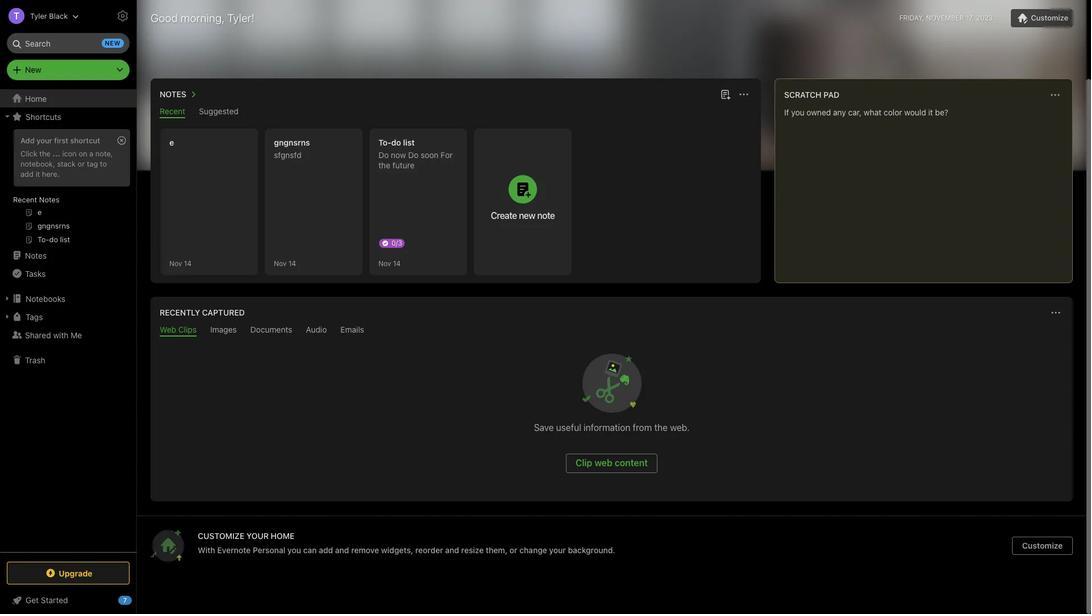 Task type: vqa. For each thing, say whether or not it's contained in the screenshot.
rightmost Nov
yes



Task type: describe. For each thing, give the bounding box(es) containing it.
captured
[[202, 308, 245, 317]]

tags
[[26, 312, 43, 322]]

2 14 from the left
[[289, 259, 296, 268]]

recent notes
[[13, 195, 60, 204]]

audio tab
[[306, 325, 327, 337]]

recent for recent notes
[[13, 195, 37, 204]]

1 nov 14 from the left
[[274, 259, 296, 268]]

now
[[391, 150, 406, 160]]

7
[[123, 597, 127, 604]]

group containing add your first shortcut
[[0, 126, 136, 251]]

pad
[[824, 90, 840, 100]]

the inside web clips tab panel
[[655, 422, 668, 433]]

2 nov from the left
[[274, 259, 287, 268]]

tab list for recently captured
[[153, 325, 1071, 337]]

note
[[538, 210, 555, 221]]

2023
[[977, 14, 994, 22]]

icon
[[62, 149, 77, 158]]

reorder
[[416, 545, 443, 555]]

emails
[[341, 325, 364, 334]]

morning,
[[181, 11, 225, 24]]

1 vertical spatial notes
[[39, 195, 60, 204]]

recent tab
[[160, 106, 185, 118]]

clip web content button
[[566, 454, 658, 473]]

customize your home with evernote personal you can add and remove widgets, reorder and resize them, or change your background.
[[198, 531, 616, 555]]

started
[[41, 595, 68, 605]]

more actions image
[[1049, 88, 1063, 102]]

them,
[[486, 545, 508, 555]]

recently captured
[[160, 308, 245, 317]]

or inside customize your home with evernote personal you can add and remove widgets, reorder and resize them, or change your background.
[[510, 545, 518, 555]]

1 and from the left
[[335, 545, 349, 555]]

new inside search box
[[105, 39, 121, 47]]

0 vertical spatial customize button
[[1012, 9, 1074, 27]]

gngnsrns
[[274, 138, 310, 147]]

add
[[20, 136, 35, 145]]

a
[[89, 149, 93, 158]]

0/3
[[392, 239, 402, 247]]

0 horizontal spatial your
[[37, 136, 52, 145]]

your
[[247, 531, 269, 541]]

clip web content
[[576, 458, 648, 468]]

sfgnsfd
[[274, 150, 302, 160]]

create
[[491, 210, 517, 221]]

expand tags image
[[3, 312, 12, 321]]

black
[[49, 11, 68, 20]]

tyler!
[[227, 11, 255, 24]]

add inside customize your home with evernote personal you can add and remove widgets, reorder and resize them, or change your background.
[[319, 545, 333, 555]]

images
[[210, 325, 237, 334]]

friday,
[[900, 14, 925, 22]]

1 do from the left
[[379, 150, 389, 160]]

list
[[403, 138, 415, 147]]

notebooks
[[26, 294, 65, 303]]

3 14 from the left
[[393, 259, 401, 268]]

recent for recent
[[160, 106, 185, 116]]

it
[[36, 169, 40, 178]]

tasks
[[25, 269, 46, 278]]

can
[[303, 545, 317, 555]]

save
[[534, 422, 554, 433]]

your inside customize your home with evernote personal you can add and remove widgets, reorder and resize them, or change your background.
[[550, 545, 566, 555]]

more actions field for scratch pad
[[1048, 87, 1064, 103]]

clip
[[576, 458, 593, 468]]

click the ...
[[20, 149, 60, 158]]

with
[[53, 330, 69, 340]]

notebooks link
[[0, 289, 136, 308]]

e nov 14
[[169, 138, 192, 268]]

save useful information from the web.
[[534, 422, 690, 433]]

new
[[25, 65, 41, 74]]

icon on a note, notebook, stack or tag to add it here.
[[20, 149, 113, 178]]

soon
[[421, 150, 439, 160]]

2 nov 14 from the left
[[379, 259, 401, 268]]

information
[[584, 422, 631, 433]]

0 vertical spatial customize
[[1032, 13, 1069, 22]]

shared with me link
[[0, 326, 136, 344]]

home
[[25, 94, 47, 103]]

web clips tab panel
[[151, 337, 1074, 502]]

home
[[271, 531, 295, 541]]

17,
[[966, 14, 975, 22]]

new inside button
[[519, 210, 536, 221]]

tyler black
[[30, 11, 68, 20]]

settings image
[[116, 9, 130, 23]]

new search field
[[15, 33, 124, 53]]

with
[[198, 545, 215, 555]]

or inside icon on a note, notebook, stack or tag to add it here.
[[78, 159, 85, 168]]

future
[[393, 160, 415, 170]]

get
[[26, 595, 39, 605]]

stack
[[57, 159, 76, 168]]

remove
[[351, 545, 379, 555]]

documents
[[251, 325, 292, 334]]

shortcut
[[70, 136, 100, 145]]

first
[[54, 136, 68, 145]]



Task type: locate. For each thing, give the bounding box(es) containing it.
0 vertical spatial notes
[[160, 89, 186, 99]]

new left note
[[519, 210, 536, 221]]

0 horizontal spatial add
[[20, 169, 34, 178]]

1 horizontal spatial nov 14
[[379, 259, 401, 268]]

web
[[160, 325, 176, 334]]

1 14 from the left
[[184, 259, 192, 268]]

tree containing home
[[0, 89, 136, 552]]

tab list for notes
[[153, 106, 759, 118]]

good morning, tyler!
[[151, 11, 255, 24]]

november
[[927, 14, 965, 22]]

audio
[[306, 325, 327, 334]]

2 and from the left
[[445, 545, 459, 555]]

1 horizontal spatial do
[[408, 150, 419, 160]]

1 horizontal spatial or
[[510, 545, 518, 555]]

1 horizontal spatial new
[[519, 210, 536, 221]]

to-do list do now do soon for the future
[[379, 138, 453, 170]]

Start writing… text field
[[785, 107, 1072, 274]]

tree
[[0, 89, 136, 552]]

1 horizontal spatial recent
[[160, 106, 185, 116]]

your
[[37, 136, 52, 145], [550, 545, 566, 555]]

new button
[[7, 60, 130, 80]]

here.
[[42, 169, 59, 178]]

notes link
[[0, 246, 136, 264]]

your up the click the ...
[[37, 136, 52, 145]]

0 vertical spatial new
[[105, 39, 121, 47]]

more actions field for recently captured
[[1049, 305, 1064, 321]]

or
[[78, 159, 85, 168], [510, 545, 518, 555]]

tags button
[[0, 308, 136, 326]]

change
[[520, 545, 547, 555]]

the inside to-do list do now do soon for the future
[[379, 160, 391, 170]]

widgets,
[[381, 545, 413, 555]]

to-
[[379, 138, 392, 147]]

recent tab panel
[[151, 118, 761, 283]]

recent down it
[[13, 195, 37, 204]]

1 horizontal spatial and
[[445, 545, 459, 555]]

0 horizontal spatial nov
[[169, 259, 182, 268]]

trash
[[25, 355, 45, 365]]

customize button
[[1012, 9, 1074, 27], [1013, 537, 1074, 555]]

content
[[615, 458, 648, 468]]

upgrade
[[59, 568, 93, 578]]

do down to-
[[379, 150, 389, 160]]

good
[[151, 11, 178, 24]]

shortcuts button
[[0, 107, 136, 126]]

shared
[[25, 330, 51, 340]]

0 vertical spatial more actions image
[[738, 88, 751, 101]]

and
[[335, 545, 349, 555], [445, 545, 459, 555]]

1 horizontal spatial more actions image
[[1050, 306, 1063, 320]]

2 vertical spatial the
[[655, 422, 668, 433]]

0 horizontal spatial 14
[[184, 259, 192, 268]]

1 horizontal spatial add
[[319, 545, 333, 555]]

your right change
[[550, 545, 566, 555]]

shared with me
[[25, 330, 82, 340]]

0 horizontal spatial more actions image
[[738, 88, 751, 101]]

add left it
[[20, 169, 34, 178]]

emails tab
[[341, 325, 364, 337]]

to
[[100, 159, 107, 168]]

tab list containing web clips
[[153, 325, 1071, 337]]

from
[[633, 422, 652, 433]]

create new note button
[[474, 129, 572, 275]]

2 horizontal spatial nov
[[379, 259, 391, 268]]

new
[[105, 39, 121, 47], [519, 210, 536, 221]]

you
[[288, 545, 301, 555]]

create new note
[[491, 210, 555, 221]]

0 vertical spatial recent
[[160, 106, 185, 116]]

1 vertical spatial more actions image
[[1050, 306, 1063, 320]]

images tab
[[210, 325, 237, 337]]

notebook,
[[20, 159, 55, 168]]

for
[[441, 150, 453, 160]]

note,
[[95, 149, 113, 158]]

useful
[[557, 422, 582, 433]]

0 horizontal spatial nov 14
[[274, 259, 296, 268]]

tag
[[87, 159, 98, 168]]

tasks button
[[0, 264, 136, 283]]

notes up tasks at the left top
[[25, 250, 47, 260]]

get started
[[26, 595, 68, 605]]

gngnsrns sfgnsfd
[[274, 138, 310, 160]]

1 vertical spatial customize
[[1023, 541, 1063, 550]]

Help and Learning task checklist field
[[0, 591, 136, 610]]

personal
[[253, 545, 286, 555]]

2 horizontal spatial 14
[[393, 259, 401, 268]]

more actions image
[[738, 88, 751, 101], [1050, 306, 1063, 320]]

notes inside 'button'
[[160, 89, 186, 99]]

nov
[[169, 259, 182, 268], [274, 259, 287, 268], [379, 259, 391, 268]]

recent down notes 'button'
[[160, 106, 185, 116]]

0 vertical spatial tab list
[[153, 106, 759, 118]]

0 horizontal spatial recent
[[13, 195, 37, 204]]

1 horizontal spatial the
[[379, 160, 391, 170]]

0 vertical spatial the
[[39, 149, 51, 158]]

1 horizontal spatial your
[[550, 545, 566, 555]]

1 horizontal spatial 14
[[289, 259, 296, 268]]

me
[[71, 330, 82, 340]]

Account field
[[0, 5, 79, 27]]

web clips tab
[[160, 325, 197, 337]]

1 nov from the left
[[169, 259, 182, 268]]

14 inside e nov 14
[[184, 259, 192, 268]]

0 horizontal spatial the
[[39, 149, 51, 158]]

1 vertical spatial customize button
[[1013, 537, 1074, 555]]

1 vertical spatial new
[[519, 210, 536, 221]]

the right from
[[655, 422, 668, 433]]

the left future
[[379, 160, 391, 170]]

tab list
[[153, 106, 759, 118], [153, 325, 1071, 337]]

upgrade button
[[7, 562, 130, 585]]

recent
[[160, 106, 185, 116], [13, 195, 37, 204]]

2 horizontal spatial the
[[655, 422, 668, 433]]

2 tab list from the top
[[153, 325, 1071, 337]]

add
[[20, 169, 34, 178], [319, 545, 333, 555]]

1 vertical spatial the
[[379, 160, 391, 170]]

expand notebooks image
[[3, 294, 12, 303]]

e
[[169, 138, 174, 147]]

more actions image inside field
[[1050, 306, 1063, 320]]

scratch pad
[[785, 90, 840, 100]]

or down on
[[78, 159, 85, 168]]

0 vertical spatial or
[[78, 159, 85, 168]]

nov 14
[[274, 259, 296, 268], [379, 259, 401, 268]]

recent inside group
[[13, 195, 37, 204]]

evernote
[[217, 545, 251, 555]]

friday, november 17, 2023
[[900, 14, 994, 22]]

0 horizontal spatial and
[[335, 545, 349, 555]]

the left "..."
[[39, 149, 51, 158]]

tyler
[[30, 11, 47, 20]]

0 vertical spatial your
[[37, 136, 52, 145]]

do down list
[[408, 150, 419, 160]]

1 tab list from the top
[[153, 106, 759, 118]]

1 vertical spatial your
[[550, 545, 566, 555]]

notes button
[[158, 88, 200, 101]]

add right can
[[319, 545, 333, 555]]

resize
[[462, 545, 484, 555]]

shortcuts
[[26, 112, 61, 121]]

1 vertical spatial or
[[510, 545, 518, 555]]

suggested
[[199, 106, 239, 116]]

web
[[595, 458, 613, 468]]

documents tab
[[251, 325, 292, 337]]

clips
[[178, 325, 197, 334]]

2 do from the left
[[408, 150, 419, 160]]

recent inside tab list
[[160, 106, 185, 116]]

and left remove
[[335, 545, 349, 555]]

0 vertical spatial add
[[20, 169, 34, 178]]

trash link
[[0, 351, 136, 369]]

nov inside e nov 14
[[169, 259, 182, 268]]

notes up recent tab
[[160, 89, 186, 99]]

notes down here.
[[39, 195, 60, 204]]

1 horizontal spatial nov
[[274, 259, 287, 268]]

the inside group
[[39, 149, 51, 158]]

2 vertical spatial notes
[[25, 250, 47, 260]]

background.
[[568, 545, 616, 555]]

More actions field
[[736, 86, 752, 102], [1048, 87, 1064, 103], [1049, 305, 1064, 321]]

0 horizontal spatial do
[[379, 150, 389, 160]]

or right them,
[[510, 545, 518, 555]]

web.
[[670, 422, 690, 433]]

3 nov from the left
[[379, 259, 391, 268]]

customize
[[1032, 13, 1069, 22], [1023, 541, 1063, 550]]

suggested tab
[[199, 106, 239, 118]]

tab list containing recent
[[153, 106, 759, 118]]

1 vertical spatial add
[[319, 545, 333, 555]]

...
[[53, 149, 60, 158]]

add inside icon on a note, notebook, stack or tag to add it here.
[[20, 169, 34, 178]]

0 horizontal spatial or
[[78, 159, 85, 168]]

Search text field
[[15, 33, 122, 53]]

group
[[0, 126, 136, 251]]

do
[[392, 138, 401, 147]]

1 vertical spatial tab list
[[153, 325, 1071, 337]]

1 vertical spatial recent
[[13, 195, 37, 204]]

add your first shortcut
[[20, 136, 100, 145]]

14
[[184, 259, 192, 268], [289, 259, 296, 268], [393, 259, 401, 268]]

recently
[[160, 308, 200, 317]]

home link
[[0, 89, 136, 107]]

and left the resize
[[445, 545, 459, 555]]

recently captured button
[[158, 306, 245, 320]]

click to collapse image
[[132, 593, 141, 607]]

web clips
[[160, 325, 197, 334]]

scratch pad button
[[782, 88, 840, 102]]

0 horizontal spatial new
[[105, 39, 121, 47]]

new down settings image
[[105, 39, 121, 47]]



